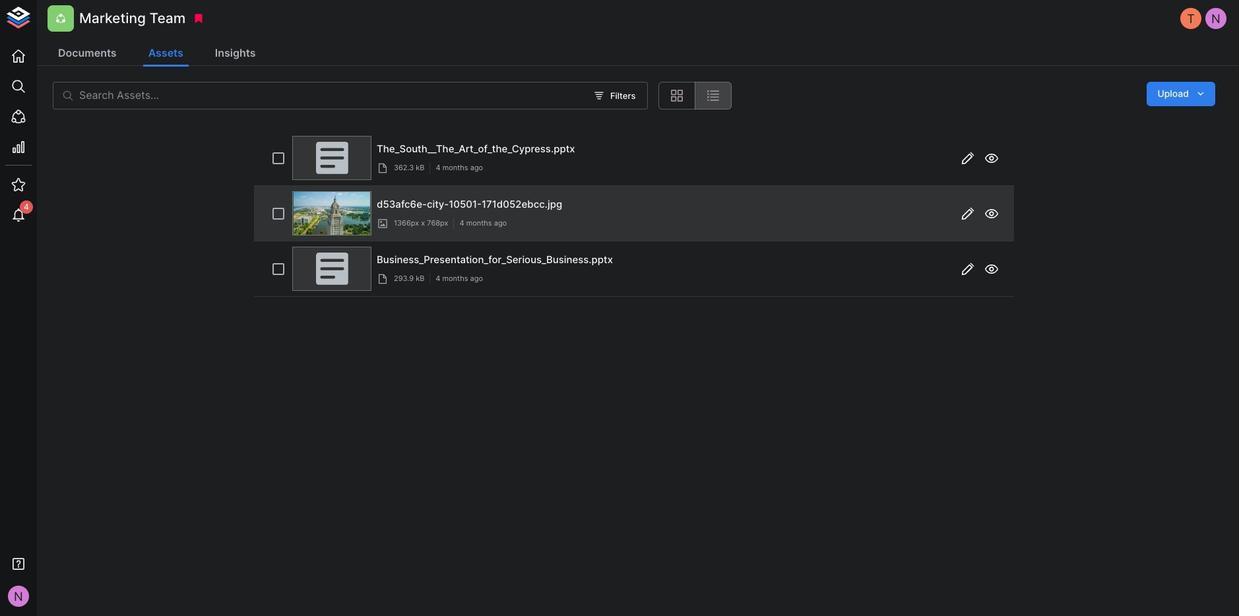 Task type: describe. For each thing, give the bounding box(es) containing it.
d53afc6e city 10501 171d052ebcc.jpg image
[[294, 192, 370, 235]]



Task type: locate. For each thing, give the bounding box(es) containing it.
group
[[659, 82, 732, 110]]

Search Assets... text field
[[79, 82, 586, 110]]

remove bookmark image
[[193, 13, 205, 24]]



Task type: vqa. For each thing, say whether or not it's contained in the screenshot.
Search Assets... "text field"
yes



